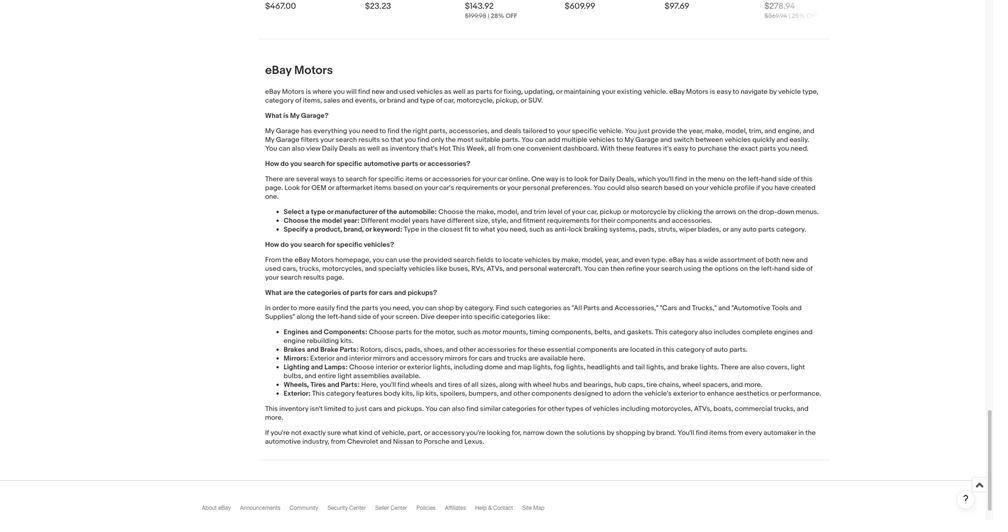 Task type: vqa. For each thing, say whether or not it's contained in the screenshot.
other inside the the This inventory isn't limited to just cars and pickups. You can also find similar categories for other types of vehicles including motorcycles, ATVs, boats, commercial trucks, and more.
yes



Task type: locate. For each thing, give the bounding box(es) containing it.
2 center from the left
[[391, 505, 407, 511]]

results inside "from the ebay motors homepage, you can use the provided search fields to locate vehicles by make, model, year, and even type. ebay has a wide assortment of both new and used cars, trucks, motorcycles, and specialty vehicles like buses, rvs, atvs, and personal watercraft. you can then refine your search using the options on the left-hand side of your search results page."
[[303, 273, 325, 282]]

brake
[[681, 363, 698, 372]]

there inside there are several ways to search for specific items or accessories for your car online. one way is to look for daily deals, which you'll find in the menu on the left-hand side of this page. look for oem or aftermarket items based on your car's requirements or your personal preferences. you could also search based on your vehicle profile if you have created one.
[[265, 175, 283, 184]]

navigate
[[741, 88, 768, 96]]

0 vertical spatial other
[[459, 346, 476, 354]]

you
[[625, 127, 637, 136], [521, 136, 533, 144], [265, 144, 277, 153], [593, 184, 605, 192], [584, 265, 596, 273], [425, 405, 437, 413]]

1 vertical spatial accessory
[[432, 429, 465, 438]]

automotive
[[364, 160, 400, 168], [265, 438, 301, 446]]

motorcycles, down vehicle's
[[651, 405, 693, 413]]

also inside this inventory isn't limited to just cars and pickups. you can also find similar categories for other types of vehicles including motorcycles, atvs, boats, commercial trucks, and more.
[[452, 405, 465, 413]]

accessories inside brakes and brake parts: rotors, discs, pads, shoes, and other accessories for these essential components are located in this category of auto parts. mirrors: exterior and interior mirrors and accessory mirrors for cars and trucks are available here.
[[477, 346, 516, 354]]

inventory right so
[[390, 144, 419, 153]]

is inside there are several ways to search for specific items or accessories for your car online. one way is to look for daily deals, which you'll find in the menu on the left-hand side of this page. look for oem or aftermarket items based on your car's requirements or your personal preferences. you could also search based on your vehicle profile if you have created one.
[[560, 175, 565, 184]]

your inside ebay motors is where you will find new and used vehicles as well as parts for fixing, updating, or maintaining your existing vehicle. ebay motors is easy to navigate by vehicle type, category of items, sales and events, or brand and type of car, motorcycle, pickup, or suv.
[[602, 88, 615, 96]]

automotive down so
[[364, 160, 400, 168]]

year, up purchase
[[689, 127, 704, 136]]

of inside wheels, tires and parts: here, you'll find wheels and tires of all sizes, along with wheel hubs and bearings, hub caps, tire chains, wheel spacers, and more. exterior: this category features body kits, lip kits, spoilers, bumpers, and other components designed to adorn the vehicle's exterior to enhance aesthetics or performance.
[[464, 381, 470, 389]]

can left the 'shop'
[[425, 304, 437, 313]]

| inside $278.94 $369.94 | 25% off
[[789, 12, 790, 20]]

has inside "from the ebay motors homepage, you can use the provided search fields to locate vehicles by make, model, year, and even type. ebay has a wide assortment of both new and used cars, trucks, motorcycles, and specialty vehicles like buses, rvs, atvs, and personal watercraft. you can then refine your search using the options on the left-hand side of your search results page."
[[686, 256, 697, 265]]

page. inside "from the ebay motors homepage, you can use the provided search fields to locate vehicles by make, model, year, and even type. ebay has a wide assortment of both new and used cars, trucks, motorcycles, and specialty vehicles like buses, rvs, atvs, and personal watercraft. you can then refine your search using the options on the left-hand side of your search results page."
[[326, 273, 344, 282]]

1 vertical spatial accessories
[[477, 346, 516, 354]]

page. inside there are several ways to search for specific items or accessories for your car online. one way is to look for daily deals, which you'll find in the menu on the left-hand side of this page. look for oem or aftermarket items based on your car's requirements or your personal preferences. you could also search based on your vehicle profile if you have created one.
[[265, 184, 283, 192]]

map
[[518, 363, 532, 372]]

such
[[529, 225, 544, 234], [511, 304, 526, 313], [457, 328, 472, 337]]

add
[[548, 136, 560, 144]]

1 horizontal spatial from
[[497, 144, 512, 153]]

0 horizontal spatial year,
[[605, 256, 620, 265]]

2 you're from the left
[[466, 429, 485, 438]]

what
[[480, 225, 495, 234], [343, 429, 357, 438]]

clicking
[[677, 208, 702, 217]]

0 vertical spatial just
[[638, 127, 650, 136]]

1 vertical spatial category.
[[465, 304, 494, 313]]

by inside in order to more easily find the parts you need, you can shop by category. find such categories as "all parts and accessories," "cars and trucks," and "automotive tools and supplies" along the left-hand side of your screen. dive deeper into specific categories like:
[[455, 304, 463, 313]]

0 horizontal spatial just
[[356, 405, 367, 413]]

1 vertical spatial make,
[[477, 208, 496, 217]]

0 vertical spatial features
[[636, 144, 662, 153]]

0 vertical spatial accessories
[[432, 175, 471, 184]]

enhance
[[707, 389, 734, 398]]

0 horizontal spatial along
[[297, 313, 314, 321]]

vehicles right multiple
[[589, 136, 615, 144]]

of left items,
[[295, 96, 301, 105]]

to right fields
[[495, 256, 502, 265]]

accessories for or
[[432, 175, 471, 184]]

provided
[[423, 256, 452, 265]]

0 vertical spatial hand
[[761, 175, 777, 184]]

accessories for other
[[477, 346, 516, 354]]

narrow
[[523, 429, 544, 438]]

also inside my garage has everything you need to find the right parts, accessories, and deals tailored to your specific vehicle. you just provide the year, make, model, trim, and engine, and my garage filters your search results so that you find only the most suitable parts. you can add multiple vehicles to my garage and switch between vehicles quickly and easily. you can also view daily deals as well as inventory that's hot this week, all from one convenient dashboard. with these features it's easy to purchase the exact parts you need.
[[292, 144, 305, 153]]

vehicles
[[417, 88, 443, 96], [589, 136, 615, 144], [725, 136, 751, 144], [525, 256, 551, 265], [409, 265, 435, 273], [593, 405, 619, 413]]

2 vertical spatial such
[[457, 328, 472, 337]]

parts
[[584, 304, 600, 313]]

brakes and brake parts: rotors, discs, pads, shoes, and other accessories for these essential components are located in this category of auto parts. mirrors: exterior and interior mirrors and accessory mirrors for cars and trucks are available here.
[[284, 346, 748, 363]]

| for $143.92
[[488, 12, 489, 20]]

0 horizontal spatial off
[[506, 12, 517, 20]]

exterior down brake
[[673, 389, 698, 398]]

cars down here,
[[369, 405, 382, 413]]

you right 'if'
[[762, 184, 773, 192]]

components:
[[324, 328, 367, 337]]

if
[[756, 184, 760, 192]]

inventory inside my garage has everything you need to find the right parts, accessories, and deals tailored to your specific vehicle. you just provide the year, make, model, trim, and engine, and my garage filters your search results so that you find only the most suitable parts. you can add multiple vehicles to my garage and switch between vehicles quickly and easily. you can also view daily deals as well as inventory that's hot this week, all from one convenient dashboard. with these features it's easy to purchase the exact parts you need.
[[390, 144, 419, 153]]

cars
[[379, 289, 393, 297], [479, 354, 492, 363], [369, 405, 382, 413]]

1 vertical spatial what
[[265, 289, 282, 297]]

use
[[399, 256, 410, 265]]

0 vertical spatial exterior
[[407, 363, 431, 372]]

engines
[[774, 328, 799, 337]]

parts inside ebay motors is where you will find new and used vehicles as well as parts for fixing, updating, or maintaining your existing vehicle. ebay motors is easy to navigate by vehicle type, category of items, sales and events, or brand and type of car, motorcycle, pickup, or suv.
[[476, 88, 492, 96]]

0 horizontal spatial based
[[393, 184, 413, 192]]

vehicles down adorn
[[593, 405, 619, 413]]

including down adorn
[[621, 405, 650, 413]]

1 horizontal spatial features
[[636, 144, 662, 153]]

by inside "from the ebay motors homepage, you can use the provided search fields to locate vehicles by make, model, year, and even type. ebay has a wide assortment of both new and used cars, trucks, motorcycles, and specialty vehicles like buses, rvs, atvs, and personal watercraft. you can then refine your search using the options on the left-hand side of your search results page."
[[552, 256, 560, 265]]

0 horizontal spatial category.
[[465, 304, 494, 313]]

off inside $143.92 $199.98 | 28% off
[[506, 12, 517, 20]]

1 horizontal spatial need,
[[510, 225, 528, 234]]

more. up commercial
[[745, 381, 763, 389]]

in inside select a type or manufacturer of the automobile: choose the make, model, and trim level of your car, pickup or motorcycle by clicking the arrows on the drop-down menus. choose the model year: different model years have different size, style, and fitment requirements for their components and accessories. specify a product, brand, or keyword: type in the closest fit to what you need, such as anti-lock braking systems, pads, struts, wiper blades, or any auto parts category.
[[421, 225, 426, 234]]

only
[[431, 136, 444, 144]]

the left right
[[401, 127, 411, 136]]

site map
[[522, 505, 544, 511]]

brand
[[387, 96, 405, 105]]

solutions
[[577, 429, 605, 438]]

vehicle. up with
[[599, 127, 623, 136]]

lexus.
[[464, 438, 484, 446]]

of right tires
[[464, 381, 470, 389]]

the left 'both'
[[749, 265, 760, 273]]

1 do from the top
[[281, 160, 289, 168]]

0 horizontal spatial there
[[265, 175, 283, 184]]

0 horizontal spatial down
[[546, 429, 563, 438]]

1 horizontal spatial |
[[789, 12, 790, 20]]

profile
[[734, 184, 755, 192]]

0 horizontal spatial exterior
[[407, 363, 431, 372]]

model, right size,
[[497, 208, 519, 217]]

0 horizontal spatial motorcycles,
[[322, 265, 363, 273]]

0 vertical spatial year,
[[689, 127, 704, 136]]

has left wide
[[686, 256, 697, 265]]

also inside choose interior or exterior lights, including dome and map lights, fog lights, headlights and tail lights, and brake lights. there are also covers, light bulbs, and entire light assemblies available.
[[752, 363, 765, 372]]

specify
[[284, 225, 308, 234]]

also inside choose parts for the motor, such as motor mounts, timing components, belts, and gaskets. this category also includes complete engines and engine rebuilding kits.
[[699, 328, 712, 337]]

1 vertical spatial atvs,
[[694, 405, 712, 413]]

sizes,
[[480, 381, 498, 389]]

personal inside "from the ebay motors homepage, you can use the provided search fields to locate vehicles by make, model, year, and even type. ebay has a wide assortment of both new and used cars, trucks, motorcycles, and specialty vehicles like buses, rvs, atvs, and personal watercraft. you can then refine your search using the options on the left-hand side of your search results page."
[[519, 265, 547, 273]]

down
[[777, 208, 794, 217], [546, 429, 563, 438]]

or inside choose interior or exterior lights, including dome and map lights, fog lights, headlights and tail lights, and brake lights. there are also covers, light bulbs, and entire light assemblies available.
[[399, 363, 406, 372]]

results left so
[[359, 136, 380, 144]]

deeper
[[436, 313, 459, 321]]

of right 'kind'
[[374, 429, 380, 438]]

2 off from the left
[[807, 12, 818, 20]]

is left garage?
[[283, 112, 289, 120]]

category. inside in order to more easily find the parts you need, you can shop by category. find such categories as "all parts and accessories," "cars and trucks," and "automotive tools and supplies" along the left-hand side of your screen. dive deeper into specific categories like:
[[465, 304, 494, 313]]

category inside brakes and brake parts: rotors, discs, pads, shoes, and other accessories for these essential components are located in this category of auto parts. mirrors: exterior and interior mirrors and accessory mirrors for cars and trucks are available here.
[[676, 346, 705, 354]]

1 vertical spatial these
[[528, 346, 545, 354]]

interior down discs,
[[376, 363, 398, 372]]

lights,
[[433, 363, 452, 372], [533, 363, 553, 372], [566, 363, 586, 372], [646, 363, 666, 372]]

$199.98 text field
[[465, 12, 486, 20]]

need, inside select a type or manufacturer of the automobile: choose the make, model, and trim level of your car, pickup or motorcycle by clicking the arrows on the drop-down menus. choose the model year: different model years have different size, style, and fitment requirements for their components and accessories. specify a product, brand, or keyword: type in the closest fit to what you need, such as anti-lock braking systems, pads, struts, wiper blades, or any auto parts category.
[[510, 225, 528, 234]]

items down how do you search for specific automotive parts or accessories?
[[374, 184, 392, 192]]

center right security
[[349, 505, 366, 511]]

0 vertical spatial how
[[265, 160, 279, 168]]

1 vertical spatial auto
[[714, 346, 728, 354]]

blades,
[[698, 225, 721, 234]]

used inside ebay motors is where you will find new and used vehicles as well as parts for fixing, updating, or maintaining your existing vehicle. ebay motors is easy to navigate by vehicle type, category of items, sales and events, or brand and type of car, motorcycle, pickup, or suv.
[[399, 88, 415, 96]]

manufacturer
[[335, 208, 377, 217]]

1 what from the top
[[265, 112, 282, 120]]

site map link
[[522, 505, 554, 516]]

find right will
[[358, 88, 370, 96]]

1 model from the left
[[322, 217, 342, 225]]

0 vertical spatial these
[[616, 144, 634, 153]]

can inside this inventory isn't limited to just cars and pickups. you can also find similar categories for other types of vehicles including motorcycles, atvs, boats, commercial trucks, and more.
[[439, 405, 450, 413]]

left- inside there are several ways to search for specific items or accessories for your car online. one way is to look for daily deals, which you'll find in the menu on the left-hand side of this page. look for oem or aftermarket items based on your car's requirements or your personal preferences. you could also search based on your vehicle profile if you have created one.
[[748, 175, 761, 184]]

1 horizontal spatial including
[[621, 405, 650, 413]]

buses,
[[449, 265, 470, 273]]

specific down deals
[[337, 160, 362, 168]]

1 vertical spatial have
[[431, 217, 445, 225]]

just inside this inventory isn't limited to just cars and pickups. you can also find similar categories for other types of vehicles including motorcycles, atvs, boats, commercial trucks, and more.
[[356, 405, 367, 413]]

type inside ebay motors is where you will find new and used vehicles as well as parts for fixing, updating, or maintaining your existing vehicle. ebay motors is easy to navigate by vehicle type, category of items, sales and events, or brand and type of car, motorcycle, pickup, or suv.
[[420, 96, 435, 105]]

1 vertical spatial cars
[[479, 354, 492, 363]]

shoes,
[[424, 346, 444, 354]]

0 vertical spatial results
[[359, 136, 380, 144]]

category. down the menus.
[[776, 225, 806, 234]]

new left brand
[[372, 88, 384, 96]]

0 vertical spatial auto
[[743, 225, 757, 234]]

year, inside "from the ebay motors homepage, you can use the provided search fields to locate vehicles by make, model, year, and even type. ebay has a wide assortment of both new and used cars, trucks, motorcycles, and specialty vehicles like buses, rvs, atvs, and personal watercraft. you can then refine your search using the options on the left-hand side of your search results page."
[[605, 256, 620, 265]]

wheels,
[[284, 381, 309, 389]]

2 horizontal spatial such
[[529, 225, 544, 234]]

exact
[[740, 144, 758, 153]]

the left arrows
[[704, 208, 714, 217]]

1 horizontal spatial auto
[[743, 225, 757, 234]]

as inside choose parts for the motor, such as motor mounts, timing components, belts, and gaskets. this category also includes complete engines and engine rebuilding kits.
[[474, 328, 481, 337]]

category. inside select a type or manufacturer of the automobile: choose the make, model, and trim level of your car, pickup or motorcycle by clicking the arrows on the drop-down menus. choose the model year: different model years have different size, style, and fitment requirements for their components and accessories. specify a product, brand, or keyword: type in the closest fit to what you need, such as anti-lock braking systems, pads, struts, wiper blades, or any auto parts category.
[[776, 225, 806, 234]]

vehicle
[[778, 88, 801, 96], [710, 184, 733, 192]]

1 vertical spatial car,
[[587, 208, 598, 217]]

types
[[566, 405, 584, 413]]

2 horizontal spatial make,
[[705, 127, 724, 136]]

make, inside "from the ebay motors homepage, you can use the provided search fields to locate vehicles by make, model, year, and even type. ebay has a wide assortment of both new and used cars, trucks, motorcycles, and specialty vehicles like buses, rvs, atvs, and personal watercraft. you can then refine your search using the options on the left-hand side of your search results page."
[[561, 256, 580, 265]]

0 vertical spatial side
[[778, 175, 792, 184]]

lights, right tail
[[646, 363, 666, 372]]

0 horizontal spatial model,
[[497, 208, 519, 217]]

find inside in order to more easily find the parts you need, you can shop by category. find such categories as "all parts and accessories," "cars and trucks," and "automotive tools and supplies" along the left-hand side of your screen. dive deeper into specific categories like:
[[336, 304, 348, 313]]

hand up the tools
[[774, 265, 790, 273]]

0 vertical spatial a
[[306, 208, 309, 217]]

parts down what are the categories of parts for cars and pickups?
[[362, 304, 378, 313]]

0 vertical spatial car,
[[444, 96, 455, 105]]

2 how from the top
[[265, 241, 279, 249]]

or inside if you're not exactly sure what kind of vehicle, part, or accessory you're looking for, narrow down the solutions by shopping by brand. you'll find items from every automaker in the automotive industry, from chevrolet and nissan to porsche and lexus.
[[424, 429, 430, 438]]

vehicle left type,
[[778, 88, 801, 96]]

2 vertical spatial hand
[[341, 313, 356, 321]]

"all
[[572, 304, 582, 313]]

by right navigate on the top right
[[769, 88, 777, 96]]

1 off from the left
[[506, 12, 517, 20]]

2 | from the left
[[789, 12, 790, 20]]

auto inside brakes and brake parts: rotors, discs, pads, shoes, and other accessories for these essential components are located in this category of auto parts. mirrors: exterior and interior mirrors and accessory mirrors for cars and trucks are available here.
[[714, 346, 728, 354]]

off inside $278.94 $369.94 | 25% off
[[807, 12, 818, 20]]

category. left find
[[465, 304, 494, 313]]

1 horizontal spatial interior
[[376, 363, 398, 372]]

parts: down 'components:' on the left bottom of page
[[340, 346, 359, 354]]

1 horizontal spatial center
[[391, 505, 407, 511]]

1 horizontal spatial used
[[399, 88, 415, 96]]

1 horizontal spatial such
[[511, 304, 526, 313]]

0 vertical spatial category.
[[776, 225, 806, 234]]

find right need in the left top of the page
[[388, 127, 400, 136]]

0 vertical spatial parts:
[[340, 346, 359, 354]]

easy left navigate on the top right
[[717, 88, 731, 96]]

left- inside in order to more easily find the parts you need, you can shop by category. find such categories as "all parts and accessories," "cars and trucks," and "automotive tools and supplies" along the left-hand side of your screen. dive deeper into specific categories like:
[[327, 313, 341, 321]]

accessories?
[[428, 160, 470, 168]]

1 vertical spatial side
[[791, 265, 805, 273]]

cars up sizes,
[[479, 354, 492, 363]]

do for how do you search for specific automotive parts or accessories?
[[281, 160, 289, 168]]

cars inside brakes and brake parts: rotors, discs, pads, shoes, and other accessories for these essential components are located in this category of auto parts. mirrors: exterior and interior mirrors and accessory mirrors for cars and trucks are available here.
[[479, 354, 492, 363]]

model,
[[726, 127, 747, 136], [497, 208, 519, 217], [582, 256, 604, 265]]

$467.00 link
[[265, 0, 358, 22]]

week,
[[467, 144, 487, 153]]

aesthetics
[[736, 389, 769, 398]]

1 | from the left
[[488, 12, 489, 20]]

pads,
[[639, 225, 656, 234], [405, 346, 422, 354]]

from
[[497, 144, 512, 153], [729, 429, 743, 438], [331, 438, 346, 446]]

1 horizontal spatial atvs,
[[694, 405, 712, 413]]

2 vertical spatial left-
[[327, 313, 341, 321]]

type right brand
[[420, 96, 435, 105]]

to inside in order to more easily find the parts you need, you can shop by category. find such categories as "all parts and accessories," "cars and trucks," and "automotive tools and supplies" along the left-hand side of your screen. dive deeper into specific categories like:
[[291, 304, 297, 313]]

1 horizontal spatial wheel
[[682, 381, 701, 389]]

just left provide
[[638, 127, 650, 136]]

1 horizontal spatial make,
[[561, 256, 580, 265]]

by right solutions
[[607, 429, 614, 438]]

engines and components:
[[284, 328, 367, 337]]

"cars
[[660, 304, 677, 313]]

category inside wheels, tires and parts: here, you'll find wheels and tires of all sizes, along with wheel hubs and bearings, hub caps, tire chains, wheel spacers, and more. exterior: this category features body kits, lip kits, spoilers, bumpers, and other components designed to adorn the vehicle's exterior to enhance aesthetics or performance.
[[326, 389, 355, 398]]

1 horizontal spatial accessories
[[477, 346, 516, 354]]

off for $278.94
[[807, 12, 818, 20]]

has down garage?
[[301, 127, 312, 136]]

garage down "what is my garage?"
[[276, 127, 299, 136]]

wide
[[704, 256, 718, 265]]

2 horizontal spatial model,
[[726, 127, 747, 136]]

garage
[[276, 127, 299, 136], [276, 136, 299, 144], [635, 136, 659, 144]]

you inside "from the ebay motors homepage, you can use the provided search fields to locate vehicles by make, model, year, and even type. ebay has a wide assortment of both new and used cars, trucks, motorcycles, and specialty vehicles like buses, rvs, atvs, and personal watercraft. you can then refine your search using the options on the left-hand side of your search results page."
[[584, 265, 596, 273]]

hand
[[761, 175, 777, 184], [774, 265, 790, 273], [341, 313, 356, 321]]

1 vertical spatial page.
[[326, 273, 344, 282]]

model, left trim,
[[726, 127, 747, 136]]

for down product,
[[327, 241, 335, 249]]

1 vertical spatial well
[[367, 144, 380, 153]]

categories up easily
[[307, 289, 341, 297]]

your inside in order to more easily find the parts you need, you can shop by category. find such categories as "all parts and accessories," "cars and trucks," and "automotive tools and supplies" along the left-hand side of your screen. dive deeper into specific categories like:
[[380, 313, 394, 321]]

category up brake
[[676, 346, 705, 354]]

accessory up wheels
[[410, 354, 443, 363]]

$199.98
[[465, 12, 486, 20]]

off right "25%" on the right of page
[[807, 12, 818, 20]]

1 vertical spatial new
[[782, 256, 795, 265]]

parts. inside my garage has everything you need to find the right parts, accessories, and deals tailored to your specific vehicle. you just provide the year, make, model, trim, and engine, and my garage filters your search results so that you find only the most suitable parts. you can add multiple vehicles to my garage and switch between vehicles quickly and easily. you can also view daily deals as well as inventory that's hot this week, all from one convenient dashboard. with these features it's easy to purchase the exact parts you need.
[[502, 136, 520, 144]]

the inside wheels, tires and parts: here, you'll find wheels and tires of all sizes, along with wheel hubs and bearings, hub caps, tire chains, wheel spacers, and more. exterior: this category features body kits, lip kits, spoilers, bumpers, and other components designed to adorn the vehicle's exterior to enhance aesthetics or performance.
[[633, 389, 643, 398]]

can inside in order to more easily find the parts you need, you can shop by category. find such categories as "all parts and accessories," "cars and trucks," and "automotive tools and supplies" along the left-hand side of your screen. dive deeper into specific categories like:
[[425, 304, 437, 313]]

0 horizontal spatial interior
[[349, 354, 371, 363]]

daily inside there are several ways to search for specific items or accessories for your car online. one way is to look for daily deals, which you'll find in the menu on the left-hand side of this page. look for oem or aftermarket items based on your car's requirements or your personal preferences. you could also search based on your vehicle profile if you have created one.
[[599, 175, 615, 184]]

this inside this inventory isn't limited to just cars and pickups. you can also find similar categories for other types of vehicles including motorcycles, atvs, boats, commercial trucks, and more.
[[265, 405, 278, 413]]

0 vertical spatial page.
[[265, 184, 283, 192]]

results inside my garage has everything you need to find the right parts, accessories, and deals tailored to your specific vehicle. you just provide the year, make, model, trim, and engine, and my garage filters your search results so that you find only the most suitable parts. you can add multiple vehicles to my garage and switch between vehicles quickly and easily. you can also view daily deals as well as inventory that's hot this week, all from one convenient dashboard. with these features it's easy to purchase the exact parts you need.
[[359, 136, 380, 144]]

1 vertical spatial left-
[[761, 265, 774, 273]]

different
[[361, 217, 389, 225]]

is left navigate on the top right
[[710, 88, 715, 96]]

more. inside this inventory isn't limited to just cars and pickups. you can also find similar categories for other types of vehicles including motorcycles, atvs, boats, commercial trucks, and more.
[[265, 413, 283, 422]]

how up one. at the top of the page
[[265, 160, 279, 168]]

do for how do you search for specific vehicles?
[[281, 241, 289, 249]]

vehicles?
[[364, 241, 394, 249]]

menus.
[[796, 208, 819, 217]]

light
[[791, 363, 805, 372], [338, 372, 352, 381]]

what left garage?
[[265, 112, 282, 120]]

pads, inside select a type or manufacturer of the automobile: choose the make, model, and trim level of your car, pickup or motorcycle by clicking the arrows on the drop-down menus. choose the model year: different model years have different size, style, and fitment requirements for their components and accessories. specify a product, brand, or keyword: type in the closest fit to what you need, such as anti-lock braking systems, pads, struts, wiper blades, or any auto parts category.
[[639, 225, 656, 234]]

right
[[413, 127, 428, 136]]

parts right exact on the top right
[[760, 144, 776, 153]]

1 horizontal spatial based
[[664, 184, 684, 192]]

items inside if you're not exactly sure what kind of vehicle, part, or accessory you're looking for, narrow down the solutions by shopping by brand. you'll find items from every automaker in the automotive industry, from chevrolet and nissan to porsche and lexus.
[[709, 429, 727, 438]]

to right ways
[[337, 175, 344, 184]]

0 vertical spatial trucks,
[[299, 265, 321, 273]]

to inside ebay motors is where you will find new and used vehicles as well as parts for fixing, updating, or maintaining your existing vehicle. ebay motors is easy to navigate by vehicle type, category of items, sales and events, or brand and type of car, motorcycle, pickup, or suv.
[[733, 88, 739, 96]]

2 horizontal spatial other
[[548, 405, 564, 413]]

1 vertical spatial results
[[303, 273, 325, 282]]

including
[[454, 363, 483, 372], [621, 405, 650, 413]]

0 horizontal spatial well
[[367, 144, 380, 153]]

find inside ebay motors is where you will find new and used vehicles as well as parts for fixing, updating, or maintaining your existing vehicle. ebay motors is easy to navigate by vehicle type, category of items, sales and events, or brand and type of car, motorcycle, pickup, or suv.
[[358, 88, 370, 96]]

of
[[295, 96, 301, 105], [436, 96, 442, 105], [793, 175, 799, 184], [379, 208, 385, 217], [564, 208, 570, 217], [758, 256, 764, 265], [806, 265, 813, 273], [343, 289, 349, 297], [373, 313, 379, 321], [706, 346, 712, 354], [464, 381, 470, 389], [585, 405, 591, 413], [374, 429, 380, 438]]

0 horizontal spatial vehicle.
[[599, 127, 623, 136]]

atvs, inside "from the ebay motors homepage, you can use the provided search fields to locate vehicles by make, model, year, and even type. ebay has a wide assortment of both new and used cars, trucks, motorcycles, and specialty vehicles like buses, rvs, atvs, and personal watercraft. you can then refine your search using the options on the left-hand side of your search results page."
[[487, 265, 505, 273]]

2 vertical spatial side
[[358, 313, 371, 321]]

0 vertical spatial left-
[[748, 175, 761, 184]]

you inside this inventory isn't limited to just cars and pickups. you can also find similar categories for other types of vehicles including motorcycles, atvs, boats, commercial trucks, and more.
[[425, 405, 437, 413]]

well inside ebay motors is where you will find new and used vehicles as well as parts for fixing, updating, or maintaining your existing vehicle. ebay motors is easy to navigate by vehicle type, category of items, sales and events, or brand and type of car, motorcycle, pickup, or suv.
[[453, 88, 466, 96]]

0 horizontal spatial make,
[[477, 208, 496, 217]]

of inside brakes and brake parts: rotors, discs, pads, shoes, and other accessories for these essential components are located in this category of auto parts. mirrors: exterior and interior mirrors and accessory mirrors for cars and trucks are available here.
[[706, 346, 712, 354]]

0 horizontal spatial daily
[[322, 144, 338, 153]]

search down from
[[280, 273, 302, 282]]

of left "screen."
[[373, 313, 379, 321]]

anti-
[[555, 225, 569, 234]]

features inside my garage has everything you need to find the right parts, accessories, and deals tailored to your specific vehicle. you just provide the year, make, model, trim, and engine, and my garage filters your search results so that you find only the most suitable parts. you can add multiple vehicles to my garage and switch between vehicles quickly and easily. you can also view daily deals as well as inventory that's hot this week, all from one convenient dashboard. with these features it's easy to purchase the exact parts you need.
[[636, 144, 662, 153]]

deals,
[[616, 175, 636, 184]]

your up dashboard.
[[557, 127, 570, 136]]

garage left it's
[[635, 136, 659, 144]]

you down pickups?
[[412, 304, 424, 313]]

bulbs,
[[284, 372, 303, 381]]

is left where
[[306, 88, 311, 96]]

1 horizontal spatial light
[[791, 363, 805, 372]]

0 vertical spatial need,
[[510, 225, 528, 234]]

of inside this inventory isn't limited to just cars and pickups. you can also find similar categories for other types of vehicles including motorcycles, atvs, boats, commercial trucks, and more.
[[585, 405, 591, 413]]

for inside ebay motors is where you will find new and used vehicles as well as parts for fixing, updating, or maintaining your existing vehicle. ebay motors is easy to navigate by vehicle type, category of items, sales and events, or brand and type of car, motorcycle, pickup, or suv.
[[494, 88, 502, 96]]

1 vertical spatial model,
[[497, 208, 519, 217]]

for down homepage,
[[369, 289, 377, 297]]

to right nissan
[[416, 438, 422, 446]]

0 vertical spatial what
[[480, 225, 495, 234]]

spoilers,
[[440, 389, 467, 398]]

other inside this inventory isn't limited to just cars and pickups. you can also find similar categories for other types of vehicles including motorcycles, atvs, boats, commercial trucks, and more.
[[548, 405, 564, 413]]

how for how do you search for specific automotive parts or accessories?
[[265, 160, 279, 168]]

are up order
[[283, 289, 293, 297]]

personal
[[522, 184, 550, 192], [519, 265, 547, 273]]

about ebay link
[[202, 505, 240, 516]]

for left car
[[473, 175, 481, 184]]

2 kits, from the left
[[425, 389, 438, 398]]

1 vertical spatial vehicle
[[710, 184, 733, 192]]

this right gaskets.
[[655, 328, 668, 337]]

parts. right suitable
[[502, 136, 520, 144]]

0 horizontal spatial type
[[311, 208, 325, 217]]

model, inside select a type or manufacturer of the automobile: choose the make, model, and trim level of your car, pickup or motorcycle by clicking the arrows on the drop-down menus. choose the model year: different model years have different size, style, and fitment requirements for their components and accessories. specify a product, brand, or keyword: type in the closest fit to what you need, such as anti-lock braking systems, pads, struts, wiper blades, or any auto parts category.
[[497, 208, 519, 217]]

from the ebay motors homepage, you can use the provided search fields to locate vehicles by make, model, year, and even type. ebay has a wide assortment of both new and used cars, trucks, motorcycles, and specialty vehicles like buses, rvs, atvs, and personal watercraft. you can then refine your search using the options on the left-hand side of your search results page.
[[265, 256, 813, 282]]

center for security center
[[349, 505, 366, 511]]

sure
[[327, 429, 341, 438]]

select
[[284, 208, 304, 217]]

categories up for,
[[502, 405, 536, 413]]

1 horizontal spatial parts.
[[729, 346, 748, 354]]

0 vertical spatial along
[[297, 313, 314, 321]]

0 horizontal spatial requirements
[[456, 184, 498, 192]]

daily right view
[[322, 144, 338, 153]]

of right types
[[585, 405, 591, 413]]

trucks, inside "from the ebay motors homepage, you can use the provided search fields to locate vehicles by make, model, year, and even type. ebay has a wide assortment of both new and used cars, trucks, motorcycles, and specialty vehicles like buses, rvs, atvs, and personal watercraft. you can then refine your search using the options on the left-hand side of your search results page."
[[299, 265, 321, 273]]

parts inside choose parts for the motor, such as motor mounts, timing components, belts, and gaskets. this category also includes complete engines and engine rebuilding kits.
[[395, 328, 412, 337]]

1 horizontal spatial these
[[616, 144, 634, 153]]

make, down lock
[[561, 256, 580, 265]]

requirements inside select a type or manufacturer of the automobile: choose the make, model, and trim level of your car, pickup or motorcycle by clicking the arrows on the drop-down menus. choose the model year: different model years have different size, style, and fitment requirements for their components and accessories. specify a product, brand, or keyword: type in the closest fit to what you need, such as anti-lock braking systems, pads, struts, wiper blades, or any auto parts category.
[[547, 217, 590, 225]]

on right options
[[740, 265, 748, 273]]

0 vertical spatial easy
[[717, 88, 731, 96]]

1 vertical spatial vehicle.
[[599, 127, 623, 136]]

these right with
[[616, 144, 634, 153]]

along left with
[[499, 381, 517, 389]]

atvs, right rvs,
[[487, 265, 505, 273]]

0 vertical spatial components
[[617, 217, 657, 225]]

ebay
[[265, 64, 292, 78], [265, 88, 280, 96], [669, 88, 685, 96], [295, 256, 310, 265], [669, 256, 684, 265], [218, 505, 231, 511]]

can
[[535, 136, 546, 144], [279, 144, 290, 153], [386, 256, 397, 265], [598, 265, 609, 273], [425, 304, 437, 313], [439, 405, 450, 413]]

0 vertical spatial inventory
[[390, 144, 419, 153]]

1 horizontal spatial there
[[721, 363, 739, 372]]

0 horizontal spatial trucks,
[[299, 265, 321, 273]]

looking
[[487, 429, 510, 438]]

choose parts for the motor, such as motor mounts, timing components, belts, and gaskets. this category also includes complete engines and engine rebuilding kits.
[[284, 328, 813, 346]]

caps,
[[628, 381, 645, 389]]

1 horizontal spatial mirrors
[[445, 354, 467, 363]]

engine
[[284, 337, 305, 346]]

accessory right part,
[[432, 429, 465, 438]]

if you're not exactly sure what kind of vehicle, part, or accessory you're looking for, narrow down the solutions by shopping by brand. you'll find items from every automaker in the automotive industry, from chevrolet and nissan to porsche and lexus.
[[265, 429, 816, 446]]

items
[[405, 175, 423, 184], [374, 184, 392, 192], [709, 429, 727, 438]]

components inside wheels, tires and parts: here, you'll find wheels and tires of all sizes, along with wheel hubs and bearings, hub caps, tire chains, wheel spacers, and more. exterior: this category features body kits, lip kits, spoilers, bumpers, and other components designed to adorn the vehicle's exterior to enhance aesthetics or performance.
[[532, 389, 572, 398]]

need,
[[510, 225, 528, 234], [393, 304, 411, 313]]

1 how from the top
[[265, 160, 279, 168]]

2 what from the top
[[265, 289, 282, 297]]

1 vertical spatial used
[[265, 265, 281, 273]]

are inside there are several ways to search for specific items or accessories for your car online. one way is to look for daily deals, which you'll find in the menu on the left-hand side of this page. look for oem or aftermarket items based on your car's requirements or your personal preferences. you could also search based on your vehicle profile if you have created one.
[[285, 175, 295, 184]]

size,
[[476, 217, 490, 225]]

by right the 'shop'
[[455, 304, 463, 313]]

to inside "from the ebay motors homepage, you can use the provided search fields to locate vehicles by make, model, year, and even type. ebay has a wide assortment of both new and used cars, trucks, motorcycles, and specialty vehicles like buses, rvs, atvs, and personal watercraft. you can then refine your search using the options on the left-hand side of your search results page."
[[495, 256, 502, 265]]

just inside my garage has everything you need to find the right parts, accessories, and deals tailored to your specific vehicle. you just provide the year, make, model, trim, and engine, and my garage filters your search results so that you find only the most suitable parts. you can add multiple vehicles to my garage and switch between vehicles quickly and easily. you can also view daily deals as well as inventory that's hot this week, all from one convenient dashboard. with these features it's easy to purchase the exact parts you need.
[[638, 127, 650, 136]]

accessories inside there are several ways to search for specific items or accessories for your car online. one way is to look for daily deals, which you'll find in the menu on the left-hand side of this page. look for oem or aftermarket items based on your car's requirements or your personal preferences. you could also search based on your vehicle profile if you have created one.
[[432, 175, 471, 184]]

pads, inside brakes and brake parts: rotors, discs, pads, shoes, and other accessories for these essential components are located in this category of auto parts. mirrors: exterior and interior mirrors and accessory mirrors for cars and trucks are available here.
[[405, 346, 422, 354]]

parts:
[[340, 346, 359, 354], [341, 381, 360, 389]]

this
[[801, 175, 812, 184], [663, 346, 675, 354]]

what up in
[[265, 289, 282, 297]]

for
[[494, 88, 502, 96], [327, 160, 335, 168], [368, 175, 377, 184], [473, 175, 481, 184], [590, 175, 598, 184], [301, 184, 310, 192], [591, 217, 600, 225], [327, 241, 335, 249], [369, 289, 377, 297], [414, 328, 422, 337], [518, 346, 526, 354], [469, 354, 477, 363], [538, 405, 546, 413]]

just
[[638, 127, 650, 136], [356, 405, 367, 413]]

as left motorcycle,
[[444, 88, 452, 96]]

1 vertical spatial type
[[311, 208, 325, 217]]

2 do from the top
[[281, 241, 289, 249]]

isn't
[[310, 405, 323, 413]]

available
[[540, 354, 568, 363]]

0 horizontal spatial accessories
[[432, 175, 471, 184]]

components inside brakes and brake parts: rotors, discs, pads, shoes, and other accessories for these essential components are located in this category of auto parts. mirrors: exterior and interior mirrors and accessory mirrors for cars and trucks are available here.
[[577, 346, 617, 354]]

1 horizontal spatial easy
[[717, 88, 731, 96]]

components
[[617, 217, 657, 225], [577, 346, 617, 354], [532, 389, 572, 398]]

parts: inside brakes and brake parts: rotors, discs, pads, shoes, and other accessories for these essential components are located in this category of auto parts. mirrors: exterior and interior mirrors and accessory mirrors for cars and trucks are available here.
[[340, 346, 359, 354]]

1 vertical spatial components
[[577, 346, 617, 354]]

1 vertical spatial automotive
[[265, 438, 301, 446]]

like
[[436, 265, 447, 273]]

1 wheel from the left
[[533, 381, 552, 389]]

this inside wheels, tires and parts: here, you'll find wheels and tires of all sizes, along with wheel hubs and bearings, hub caps, tire chains, wheel spacers, and more. exterior: this category features body kits, lip kits, spoilers, bumpers, and other components designed to adorn the vehicle's exterior to enhance aesthetics or performance.
[[312, 389, 325, 398]]

2 vertical spatial other
[[548, 405, 564, 413]]

you right the 'that'
[[405, 136, 416, 144]]

how
[[265, 160, 279, 168], [265, 241, 279, 249]]

way
[[546, 175, 558, 184]]

0 vertical spatial vehicle
[[778, 88, 801, 96]]

1 center from the left
[[349, 505, 366, 511]]



Task type: describe. For each thing, give the bounding box(es) containing it.
the right only
[[446, 136, 456, 144]]

for left dome
[[469, 354, 477, 363]]

for right the 'look' on the top of the page
[[590, 175, 598, 184]]

security center link
[[328, 505, 375, 516]]

$467.00
[[265, 2, 296, 12]]

help, opens dialogs image
[[961, 495, 970, 504]]

atvs, inside this inventory isn't limited to just cars and pickups. you can also find similar categories for other types of vehicles including motorcycles, atvs, boats, commercial trucks, and more.
[[694, 405, 712, 413]]

on inside select a type or manufacturer of the automobile: choose the make, model, and trim level of your car, pickup or motorcycle by clicking the arrows on the drop-down menus. choose the model year: different model years have different size, style, and fitment requirements for their components and accessories. specify a product, brand, or keyword: type in the closest fit to what you need, such as anti-lock braking systems, pads, struts, wiper blades, or any auto parts category.
[[738, 208, 746, 217]]

0 vertical spatial cars
[[379, 289, 393, 297]]

hand inside in order to more easily find the parts you need, you can shop by category. find such categories as "all parts and accessories," "cars and trucks," and "automotive tools and supplies" along the left-hand side of your screen. dive deeper into specific categories like:
[[341, 313, 356, 321]]

to left purchase
[[690, 144, 696, 153]]

homepage,
[[335, 256, 371, 265]]

pickup
[[600, 208, 621, 217]]

are right trucks
[[528, 354, 538, 363]]

or left online.
[[500, 184, 506, 192]]

discs,
[[384, 346, 403, 354]]

as inside select a type or manufacturer of the automobile: choose the make, model, and trim level of your car, pickup or motorcycle by clicking the arrows on the drop-down menus. choose the model year: different model years have different size, style, and fitment requirements for their components and accessories. specify a product, brand, or keyword: type in the closest fit to what you need, such as anti-lock braking systems, pads, struts, wiper blades, or any auto parts category.
[[546, 225, 553, 234]]

everything
[[314, 127, 347, 136]]

interior inside brakes and brake parts: rotors, discs, pads, shoes, and other accessories for these essential components are located in this category of auto parts. mirrors: exterior and interior mirrors and accessory mirrors for cars and trucks are available here.
[[349, 354, 371, 363]]

as left pickup,
[[467, 88, 474, 96]]

by left brand.
[[647, 429, 655, 438]]

category inside choose parts for the motor, such as motor mounts, timing components, belts, and gaskets. this category also includes complete engines and engine rebuilding kits.
[[669, 328, 698, 337]]

easily
[[317, 304, 335, 313]]

daily inside my garage has everything you need to find the right parts, accessories, and deals tailored to your specific vehicle. you just provide the year, make, model, trim, and engine, and my garage filters your search results so that you find only the most suitable parts. you can add multiple vehicles to my garage and switch between vehicles quickly and easily. you can also view daily deals as well as inventory that's hot this week, all from one convenient dashboard. with these features it's easy to purchase the exact parts you need.
[[322, 144, 338, 153]]

are inside choose interior or exterior lights, including dome and map lights, fog lights, headlights and tail lights, and brake lights. there are also covers, light bulbs, and entire light assemblies available.
[[740, 363, 750, 372]]

&
[[488, 505, 492, 511]]

your right refine
[[646, 265, 660, 273]]

there are several ways to search for specific items or accessories for your car online. one way is to look for daily deals, which you'll find in the menu on the left-hand side of this page. look for oem or aftermarket items based on your car's requirements or your personal preferences. you could also search based on your vehicle profile if you have created one.
[[265, 175, 816, 201]]

of down homepage,
[[343, 289, 349, 297]]

or right pickup
[[623, 208, 629, 217]]

vehicle inside there are several ways to search for specific items or accessories for your car online. one way is to look for daily deals, which you'll find in the menu on the left-hand side of this page. look for oem or aftermarket items based on your car's requirements or your personal preferences. you could also search based on your vehicle profile if you have created one.
[[710, 184, 733, 192]]

parts: for and
[[341, 381, 360, 389]]

similar
[[480, 405, 501, 413]]

parts down the 'that'
[[401, 160, 418, 168]]

part,
[[407, 429, 422, 438]]

menu
[[708, 175, 725, 184]]

the left drop-
[[747, 208, 758, 217]]

model, inside "from the ebay motors homepage, you can use the provided search fields to locate vehicles by make, model, year, and even type. ebay has a wide assortment of both new and used cars, trucks, motorcycles, and specialty vehicles like buses, rvs, atvs, and personal watercraft. you can then refine your search using the options on the left-hand side of your search results page."
[[582, 256, 604, 265]]

the right provide
[[677, 127, 687, 136]]

you left filters
[[265, 144, 277, 153]]

what inside select a type or manufacturer of the automobile: choose the make, model, and trim level of your car, pickup or motorcycle by clicking the arrows on the drop-down menus. choose the model year: different model years have different size, style, and fitment requirements for their components and accessories. specify a product, brand, or keyword: type in the closest fit to what you need, such as anti-lock braking systems, pads, struts, wiper blades, or any auto parts category.
[[480, 225, 495, 234]]

the up engines and components:
[[316, 313, 326, 321]]

view
[[306, 144, 321, 153]]

it's
[[663, 144, 672, 153]]

the left size,
[[465, 208, 475, 217]]

or left brand
[[379, 96, 386, 105]]

you down specify
[[290, 241, 302, 249]]

ways
[[320, 175, 336, 184]]

this inside choose parts for the motor, such as motor mounts, timing components, belts, and gaskets. this category also includes complete engines and engine rebuilding kits.
[[655, 328, 668, 337]]

arrows
[[715, 208, 736, 217]]

1 kits, from the left
[[402, 389, 415, 398]]

easy inside my garage has everything you need to find the right parts, accessories, and deals tailored to your specific vehicle. you just provide the year, make, model, trim, and engine, and my garage filters your search results so that you find only the most suitable parts. you can add multiple vehicles to my garage and switch between vehicles quickly and easily. you can also view daily deals as well as inventory that's hot this week, all from one convenient dashboard. with these features it's easy to purchase the exact parts you need.
[[674, 144, 688, 153]]

$278.94 $369.94 | 25% off
[[764, 2, 818, 20]]

0 horizontal spatial items
[[374, 184, 392, 192]]

1 mirrors from the left
[[373, 354, 395, 363]]

motorcycle,
[[457, 96, 494, 105]]

off for $143.92
[[506, 12, 517, 20]]

oem
[[311, 184, 326, 192]]

look
[[285, 184, 300, 192]]

vehicles inside ebay motors is where you will find new and used vehicles as well as parts for fixing, updating, or maintaining your existing vehicle. ebay motors is easy to navigate by vehicle type, category of items, sales and events, or brand and type of car, motorcycle, pickup, or suv.
[[417, 88, 443, 96]]

wheels, tires and parts: here, you'll find wheels and tires of all sizes, along with wheel hubs and bearings, hub caps, tire chains, wheel spacers, and more. exterior: this category features body kits, lip kits, spoilers, bumpers, and other components designed to adorn the vehicle's exterior to enhance aesthetics or performance.
[[284, 381, 821, 398]]

search up "motorcycle"
[[641, 184, 662, 192]]

you up several
[[290, 160, 302, 168]]

parts: for brake
[[340, 346, 359, 354]]

these inside brakes and brake parts: rotors, discs, pads, shoes, and other accessories for these essential components are located in this category of auto parts. mirrors: exterior and interior mirrors and accessory mirrors for cars and trucks are available here.
[[528, 346, 545, 354]]

adorn
[[613, 389, 631, 398]]

as right deals
[[359, 144, 366, 153]]

of up parts,
[[436, 96, 442, 105]]

in inside brakes and brake parts: rotors, discs, pads, shoes, and other accessories for these essential components are located in this category of auto parts. mirrors: exterior and interior mirrors and accessory mirrors for cars and trucks are available here.
[[656, 346, 662, 354]]

find inside this inventory isn't limited to just cars and pickups. you can also find similar categories for other types of vehicles including motorcycles, atvs, boats, commercial trucks, and more.
[[467, 405, 479, 413]]

hubs
[[553, 381, 569, 389]]

the left "menu"
[[696, 175, 706, 184]]

lights.
[[700, 363, 719, 372]]

gaskets.
[[627, 328, 653, 337]]

you right deals
[[521, 136, 533, 144]]

your up clicking
[[695, 184, 708, 192]]

what for what are the categories of parts for cars and pickups?
[[265, 289, 282, 297]]

for,
[[512, 429, 522, 438]]

several
[[296, 175, 319, 184]]

can left "use"
[[386, 256, 397, 265]]

automotive inside if you're not exactly sure what kind of vehicle, part, or accessory you're looking for, narrow down the solutions by shopping by brand. you'll find items from every automaker in the automotive industry, from chevrolet and nissan to porsche and lexus.
[[265, 438, 301, 446]]

more. inside wheels, tires and parts: here, you'll find wheels and tires of all sizes, along with wheel hubs and bearings, hub caps, tire chains, wheel spacers, and more. exterior: this category features body kits, lip kits, spoilers, bumpers, and other components designed to adorn the vehicle's exterior to enhance aesthetics or performance.
[[745, 381, 763, 389]]

locate
[[503, 256, 523, 265]]

specific inside there are several ways to search for specific items or accessories for your car online. one way is to look for daily deals, which you'll find in the menu on the left-hand side of this page. look for oem or aftermarket items based on your car's requirements or your personal preferences. you could also search based on your vehicle profile if you have created one.
[[378, 175, 404, 184]]

3 lights, from the left
[[566, 363, 586, 372]]

existing
[[617, 88, 642, 96]]

to right with
[[617, 136, 623, 144]]

rebuilding
[[307, 337, 339, 346]]

ebay motors main content
[[258, 0, 975, 509]]

need, inside in order to more easily find the parts you need, you can shop by category. find such categories as "all parts and accessories," "cars and trucks," and "automotive tools and supplies" along the left-hand side of your screen. dive deeper into specific categories like:
[[393, 304, 411, 313]]

search down how do you search for specific automotive parts or accessories?
[[345, 175, 367, 184]]

the right automaker
[[805, 429, 816, 438]]

need
[[362, 127, 378, 136]]

by inside ebay motors is where you will find new and used vehicles as well as parts for fixing, updating, or maintaining your existing vehicle. ebay motors is easy to navigate by vehicle type, category of items, sales and events, or brand and type of car, motorcycle, pickup, or suv.
[[769, 88, 777, 96]]

vehicles left the quickly
[[725, 136, 751, 144]]

all inside wheels, tires and parts: here, you'll find wheels and tires of all sizes, along with wheel hubs and bearings, hub caps, tire chains, wheel spacers, and more. exterior: this category features body kits, lip kits, spoilers, bumpers, and other components designed to adorn the vehicle's exterior to enhance aesthetics or performance.
[[471, 381, 479, 389]]

4 lights, from the left
[[646, 363, 666, 372]]

| for $278.94
[[789, 12, 790, 20]]

personal inside there are several ways to search for specific items or accessories for your car online. one way is to look for daily deals, which you'll find in the menu on the left-hand side of this page. look for oem or aftermarket items based on your car's requirements or your personal preferences. you could also search based on your vehicle profile if you have created one.
[[522, 184, 550, 192]]

parts down homepage,
[[350, 289, 367, 297]]

to left the 'look' on the top of the page
[[566, 175, 573, 184]]

or left any
[[723, 225, 729, 234]]

then
[[611, 265, 625, 273]]

the up keyword:
[[387, 208, 397, 217]]

you'll inside there are several ways to search for specific items or accessories for your car online. one way is to look for daily deals, which you'll find in the menu on the left-hand side of this page. look for oem or aftermarket items based on your car's requirements or your personal preferences. you could also search based on your vehicle profile if you have created one.
[[657, 175, 674, 184]]

exactly
[[303, 429, 326, 438]]

on up automobile:
[[415, 184, 423, 192]]

for down how do you search for specific automotive parts or accessories?
[[368, 175, 377, 184]]

in inside if you're not exactly sure what kind of vehicle, part, or accessory you're looking for, narrow down the solutions by shopping by brand. you'll find items from every automaker in the automotive industry, from chevrolet and nissan to porsche and lexus.
[[798, 429, 804, 438]]

purchase
[[698, 144, 727, 153]]

these inside my garage has everything you need to find the right parts, accessories, and deals tailored to your specific vehicle. you just provide the year, make, model, trim, and engine, and my garage filters your search results so that you find only the most suitable parts. you can add multiple vehicles to my garage and switch between vehicles quickly and easily. you can also view daily deals as well as inventory that's hot this week, all from one convenient dashboard. with these features it's easy to purchase the exact parts you need.
[[616, 144, 634, 153]]

search left using at right bottom
[[661, 265, 682, 273]]

here.
[[569, 354, 585, 363]]

for up ways
[[327, 160, 335, 168]]

type inside select a type or manufacturer of the automobile: choose the make, model, and trim level of your car, pickup or motorcycle by clicking the arrows on the drop-down menus. choose the model year: different model years have different size, style, and fitment requirements for their components and accessories. specify a product, brand, or keyword: type in the closest fit to what you need, such as anti-lock braking systems, pads, struts, wiper blades, or any auto parts category.
[[311, 208, 325, 217]]

help & contact link
[[475, 505, 522, 516]]

2 based from the left
[[664, 184, 684, 192]]

such inside in order to more easily find the parts you need, you can shop by category. find such categories as "all parts and accessories," "cars and trucks," and "automotive tools and supplies" along the left-hand side of your screen. dive deeper into specific categories like:
[[511, 304, 526, 313]]

"automotive
[[732, 304, 770, 313]]

of right 'level'
[[564, 208, 570, 217]]

aftermarket
[[336, 184, 373, 192]]

of inside if you're not exactly sure what kind of vehicle, part, or accessory you're looking for, narrow down the solutions by shopping by brand. you'll find items from every automaker in the automotive industry, from chevrolet and nissan to porsche and lexus.
[[374, 429, 380, 438]]

you inside ebay motors is where you will find new and used vehicles as well as parts for fixing, updating, or maintaining your existing vehicle. ebay motors is easy to navigate by vehicle type, category of items, sales and events, or brand and type of car, motorcycle, pickup, or suv.
[[333, 88, 345, 96]]

the right "use"
[[412, 256, 422, 265]]

1 horizontal spatial items
[[405, 175, 423, 184]]

vehicles right locate
[[525, 256, 551, 265]]

what for what is my garage?
[[265, 112, 282, 120]]

choose up closest
[[438, 208, 463, 217]]

exterior
[[310, 354, 334, 363]]

accessory inside if you're not exactly sure what kind of vehicle, part, or accessory you're looking for, narrow down the solutions by shopping by brand. you'll find items from every automaker in the automotive industry, from chevrolet and nissan to porsche and lexus.
[[432, 429, 465, 438]]

search down view
[[303, 160, 325, 168]]

the left 'if'
[[736, 175, 747, 184]]

choose down "look"
[[284, 217, 308, 225]]

interior inside choose interior or exterior lights, including dome and map lights, fog lights, headlights and tail lights, and brake lights. there are also covers, light bulbs, and entire light assemblies available.
[[376, 363, 398, 372]]

suitable
[[475, 136, 500, 144]]

brakes
[[284, 346, 305, 354]]

your left one
[[507, 184, 521, 192]]

you'll
[[678, 429, 694, 438]]

find inside wheels, tires and parts: here, you'll find wheels and tires of all sizes, along with wheel hubs and bearings, hub caps, tire chains, wheel spacers, and more. exterior: this category features body kits, lip kits, spoilers, bumpers, and other components designed to adorn the vehicle's exterior to enhance aesthetics or performance.
[[397, 381, 409, 389]]

parts inside select a type or manufacturer of the automobile: choose the make, model, and trim level of your car, pickup or motorcycle by clicking the arrows on the drop-down menus. choose the model year: different model years have different size, style, and fitment requirements for their components and accessories. specify a product, brand, or keyword: type in the closest fit to what you need, such as anti-lock braking systems, pads, struts, wiper blades, or any auto parts category.
[[758, 225, 775, 234]]

all inside my garage has everything you need to find the right parts, accessories, and deals tailored to your specific vehicle. you just provide the year, make, model, trim, and engine, and my garage filters your search results so that you find only the most suitable parts. you can add multiple vehicles to my garage and switch between vehicles quickly and easily. you can also view daily deals as well as inventory that's hot this week, all from one convenient dashboard. with these features it's easy to purchase the exact parts you need.
[[488, 144, 495, 153]]

exterior inside choose interior or exterior lights, including dome and map lights, fog lights, headlights and tail lights, and brake lights. there are also covers, light bulbs, and entire light assemblies available.
[[407, 363, 431, 372]]

categories inside this inventory isn't limited to just cars and pickups. you can also find similar categories for other types of vehicles including motorcycles, atvs, boats, commercial trucks, and more.
[[502, 405, 536, 413]]

are left the located
[[619, 346, 629, 354]]

more
[[299, 304, 315, 313]]

convenient
[[527, 144, 562, 153]]

1 vertical spatial a
[[309, 225, 313, 234]]

vehicle,
[[382, 429, 406, 438]]

how for how do you search for specific vehicles?
[[265, 241, 279, 249]]

on up clicking
[[685, 184, 693, 192]]

events,
[[355, 96, 378, 105]]

search inside my garage has everything you need to find the right parts, accessories, and deals tailored to your specific vehicle. you just provide the year, make, model, trim, and engine, and my garage filters your search results so that you find only the most suitable parts. you can add multiple vehicles to my garage and switch between vehicles quickly and easily. you can also view daily deals as well as inventory that's hot this week, all from one convenient dashboard. with these features it's easy to purchase the exact parts you need.
[[336, 136, 357, 144]]

to right tailored
[[549, 127, 555, 136]]

or up product,
[[327, 208, 333, 217]]

features inside wheels, tires and parts: here, you'll find wheels and tires of all sizes, along with wheel hubs and bearings, hub caps, tire chains, wheel spacers, and more. exterior: this category features body kits, lip kits, spoilers, bumpers, and other components designed to adorn the vehicle's exterior to enhance aesthetics or performance.
[[356, 389, 382, 398]]

lamps:
[[324, 363, 348, 372]]

such inside select a type or manufacturer of the automobile: choose the make, model, and trim level of your car, pickup or motorcycle by clicking the arrows on the drop-down menus. choose the model year: different model years have different size, style, and fitment requirements for their components and accessories. specify a product, brand, or keyword: type in the closest fit to what you need, such as anti-lock braking systems, pads, struts, wiper blades, or any auto parts category.
[[529, 225, 544, 234]]

where
[[313, 88, 332, 96]]

0 horizontal spatial from
[[331, 438, 346, 446]]

you'll inside wheels, tires and parts: here, you'll find wheels and tires of all sizes, along with wheel hubs and bearings, hub caps, tire chains, wheel spacers, and more. exterior: this category features body kits, lip kits, spoilers, bumpers, and other components designed to adorn the vehicle's exterior to enhance aesthetics or performance.
[[380, 381, 396, 389]]

the left exact on the top right
[[729, 144, 739, 153]]

1 based from the left
[[393, 184, 413, 192]]

for inside choose parts for the motor, such as motor mounts, timing components, belts, and gaskets. this category also includes complete engines and engine rebuilding kits.
[[414, 328, 422, 337]]

easy inside ebay motors is where you will find new and used vehicles as well as parts for fixing, updating, or maintaining your existing vehicle. ebay motors is easy to navigate by vehicle type, category of items, sales and events, or brand and type of car, motorcycle, pickup, or suv.
[[717, 88, 731, 96]]

on right "menu"
[[727, 175, 735, 184]]

parts. inside brakes and brake parts: rotors, discs, pads, shoes, and other accessories for these essential components are located in this category of auto parts. mirrors: exterior and interior mirrors and accessory mirrors for cars and trucks are available here.
[[729, 346, 748, 354]]

what inside if you're not exactly sure what kind of vehicle, part, or accessory you're looking for, narrow down the solutions by shopping by brand. you'll find items from every automaker in the automotive industry, from chevrolet and nissan to porsche and lexus.
[[343, 429, 357, 438]]

announcements
[[240, 505, 280, 511]]

inventory inside this inventory isn't limited to just cars and pickups. you can also find similar categories for other types of vehicles including motorcycles, atvs, boats, commercial trucks, and more.
[[279, 405, 308, 413]]

trim
[[534, 208, 546, 217]]

you left provide
[[625, 127, 637, 136]]

trucks,"
[[692, 304, 717, 313]]

2 horizontal spatial from
[[729, 429, 743, 438]]

motorcycles, inside "from the ebay motors homepage, you can use the provided search fields to locate vehicles by make, model, year, and even type. ebay has a wide assortment of both new and used cars, trucks, motorcycles, and specialty vehicles like buses, rvs, atvs, and personal watercraft. you can then refine your search using the options on the left-hand side of your search results page."
[[322, 265, 363, 273]]

search left fields
[[453, 256, 475, 265]]

porsche
[[424, 438, 450, 446]]

brand,
[[344, 225, 364, 234]]

for up map
[[518, 346, 526, 354]]

categories up timing
[[527, 304, 562, 313]]

trucks, inside this inventory isn't limited to just cars and pickups. you can also find similar categories for other types of vehicles including motorcycles, atvs, boats, commercial trucks, and more.
[[774, 405, 795, 413]]

can left filters
[[279, 144, 290, 153]]

about
[[202, 505, 217, 511]]

also inside there are several ways to search for specific items or accessories for your car online. one way is to look for daily deals, which you'll find in the menu on the left-hand side of this page. look for oem or aftermarket items based on your car's requirements or your personal preferences. you could also search based on your vehicle profile if you have created one.
[[627, 184, 640, 192]]

there inside choose interior or exterior lights, including dome and map lights, fog lights, headlights and tail lights, and brake lights. there are also covers, light bulbs, and entire light assemblies available.
[[721, 363, 739, 372]]

limited
[[324, 405, 346, 413]]

the up more
[[295, 289, 305, 297]]

commercial
[[735, 405, 772, 413]]

security center
[[328, 505, 366, 511]]

dive
[[421, 313, 435, 321]]

side inside in order to more easily find the parts you need, you can shop by category. find such categories as "all parts and accessories," "cars and trucks," and "automotive tools and supplies" along the left-hand side of your screen. dive deeper into specific categories like:
[[358, 313, 371, 321]]

style,
[[491, 217, 508, 225]]

quickly
[[752, 136, 775, 144]]

shopping
[[616, 429, 646, 438]]

you inside select a type or manufacturer of the automobile: choose the make, model, and trim level of your car, pickup or motorcycle by clicking the arrows on the drop-down menus. choose the model year: different model years have different size, style, and fitment requirements for their components and accessories. specify a product, brand, or keyword: type in the closest fit to what you need, such as anti-lock braking systems, pads, struts, wiper blades, or any auto parts category.
[[497, 225, 508, 234]]

$369.94 text field
[[764, 12, 787, 20]]

help
[[475, 505, 487, 511]]

center for seller center
[[391, 505, 407, 511]]

boats,
[[713, 405, 733, 413]]

of right 'both'
[[806, 265, 813, 273]]

supplies"
[[265, 313, 295, 321]]

2 wheel from the left
[[682, 381, 701, 389]]

fog
[[554, 363, 565, 372]]

2 lights, from the left
[[533, 363, 553, 372]]

including inside this inventory isn't limited to just cars and pickups. you can also find similar categories for other types of vehicles including motorcycles, atvs, boats, commercial trucks, and more.
[[621, 405, 650, 413]]

vehicle. inside my garage has everything you need to find the right parts, accessories, and deals tailored to your specific vehicle. you just provide the year, make, model, trim, and engine, and my garage filters your search results so that you find only the most suitable parts. you can add multiple vehicles to my garage and switch between vehicles quickly and easily. you can also view daily deals as well as inventory that's hot this week, all from one convenient dashboard. with these features it's easy to purchase the exact parts you need.
[[599, 127, 623, 136]]

motorcycles, inside this inventory isn't limited to just cars and pickups. you can also find similar categories for other types of vehicles including motorcycles, atvs, boats, commercial trucks, and more.
[[651, 405, 693, 413]]

a inside "from the ebay motors homepage, you can use the provided search fields to locate vehicles by make, model, year, and even type. ebay has a wide assortment of both new and used cars, trucks, motorcycles, and specialty vehicles like buses, rvs, atvs, and personal watercraft. you can then refine your search using the options on the left-hand side of your search results page."
[[698, 256, 702, 265]]

bearings,
[[583, 381, 613, 389]]

garage left filters
[[276, 136, 299, 144]]

to inside this inventory isn't limited to just cars and pickups. you can also find similar categories for other types of vehicles including motorcycles, atvs, boats, commercial trucks, and more.
[[348, 405, 354, 413]]

1 horizontal spatial automotive
[[364, 160, 400, 168]]

available.
[[391, 372, 420, 381]]

any
[[730, 225, 741, 234]]

has inside my garage has everything you need to find the right parts, accessories, and deals tailored to your specific vehicle. you just provide the year, make, model, trim, and engine, and my garage filters your search results so that you find only the most suitable parts. you can add multiple vehicles to my garage and switch between vehicles quickly and easily. you can also view daily deals as well as inventory that's hot this week, all from one convenient dashboard. with these features it's easy to purchase the exact parts you need.
[[301, 127, 312, 136]]

to left enhance
[[699, 389, 705, 398]]

the left solutions
[[565, 429, 575, 438]]

such inside choose parts for the motor, such as motor mounts, timing components, belts, and gaskets. this category also includes complete engines and engine rebuilding kits.
[[457, 328, 472, 337]]

for left oem
[[301, 184, 310, 192]]

specific up homepage,
[[337, 241, 362, 249]]

$609.99
[[565, 2, 595, 12]]

vehicles left like
[[409, 265, 435, 273]]

you left "screen."
[[380, 304, 391, 313]]

braking
[[584, 225, 608, 234]]

or right oem
[[328, 184, 334, 192]]

located
[[630, 346, 655, 354]]

side inside there are several ways to search for specific items or accessories for your car online. one way is to look for daily deals, which you'll find in the menu on the left-hand side of this page. look for oem or aftermarket items based on your car's requirements or your personal preferences. you could also search based on your vehicle profile if you have created one.
[[778, 175, 792, 184]]

type
[[404, 225, 419, 234]]

left- inside "from the ebay motors homepage, you can use the provided search fields to locate vehicles by make, model, year, and even type. ebay has a wide assortment of both new and used cars, trucks, motorcycles, and specialty vehicles like buses, rvs, atvs, and personal watercraft. you can then refine your search using the options on the left-hand side of your search results page."
[[761, 265, 774, 273]]

hot
[[439, 144, 451, 153]]

motor
[[482, 328, 501, 337]]

make, inside my garage has everything you need to find the right parts, accessories, and deals tailored to your specific vehicle. you just provide the year, make, model, trim, and engine, and my garage filters your search results so that you find only the most suitable parts. you can add multiple vehicles to my garage and switch between vehicles quickly and easily. you can also view daily deals as well as inventory that's hot this week, all from one convenient dashboard. with these features it's easy to purchase the exact parts you need.
[[705, 127, 724, 136]]

accessory inside brakes and brake parts: rotors, discs, pads, shoes, and other accessories for these essential components are located in this category of auto parts. mirrors: exterior and interior mirrors and accessory mirrors for cars and trucks are available here.
[[410, 354, 443, 363]]

1 lights, from the left
[[433, 363, 452, 372]]

the down what are the categories of parts for cars and pickups?
[[350, 304, 360, 313]]

your left car's
[[424, 184, 438, 192]]

of left 'both'
[[758, 256, 764, 265]]

in inside there are several ways to search for specific items or accessories for your car online. one way is to look for daily deals, which you'll find in the menu on the left-hand side of this page. look for oem or aftermarket items based on your car's requirements or your personal preferences. you could also search based on your vehicle profile if you have created one.
[[689, 175, 694, 184]]

years
[[412, 217, 429, 225]]

tools
[[772, 304, 788, 313]]

you left the need.
[[778, 144, 789, 153]]

choose inside choose interior or exterior lights, including dome and map lights, fog lights, headlights and tail lights, and brake lights. there are also covers, light bulbs, and entire light assemblies available.
[[349, 363, 374, 372]]

struts,
[[658, 225, 678, 234]]

vehicles inside this inventory isn't limited to just cars and pickups. you can also find similar categories for other types of vehicles including motorcycles, atvs, boats, commercial trucks, and more.
[[593, 405, 619, 413]]

of inside there are several ways to search for specific items or accessories for your car online. one way is to look for daily deals, which you'll find in the menu on the left-hand side of this page. look for oem or aftermarket items based on your car's requirements or your personal preferences. you could also search based on your vehicle profile if you have created one.
[[793, 175, 799, 184]]

1 you're from the left
[[271, 429, 290, 438]]

belts,
[[594, 328, 612, 337]]

find left only
[[418, 136, 430, 144]]

hand inside "from the ebay motors homepage, you can use the provided search fields to locate vehicles by make, model, year, and even type. ebay has a wide assortment of both new and used cars, trucks, motorcycles, and specialty vehicles like buses, rvs, atvs, and personal watercraft. you can then refine your search using the options on the left-hand side of your search results page."
[[774, 265, 790, 273]]

2 model from the left
[[390, 217, 410, 225]]

accessories,
[[449, 127, 489, 136]]

kind
[[359, 429, 372, 438]]

or right brand,
[[365, 225, 372, 234]]

down inside if you're not exactly sure what kind of vehicle, part, or accessory you're looking for, narrow down the solutions by shopping by brand. you'll find items from every automaker in the automotive industry, from chevrolet and nissan to porsche and lexus.
[[546, 429, 563, 438]]

new inside ebay motors is where you will find new and used vehicles as well as parts for fixing, updating, or maintaining your existing vehicle. ebay motors is easy to navigate by vehicle type, category of items, sales and events, or brand and type of car, motorcycle, pickup, or suv.
[[372, 88, 384, 96]]

of up keyword:
[[379, 208, 385, 217]]

motors inside "from the ebay motors homepage, you can use the provided search fields to locate vehicles by make, model, year, and even type. ebay has a wide assortment of both new and used cars, trucks, motorcycles, and specialty vehicles like buses, rvs, atvs, and personal watercraft. you can then refine your search using the options on the left-hand side of your search results page."
[[311, 256, 334, 265]]

categories up mounts,
[[501, 313, 535, 321]]

to left adorn
[[605, 389, 611, 398]]

$143.92
[[465, 2, 494, 12]]

both
[[765, 256, 780, 265]]

year, inside my garage has everything you need to find the right parts, accessories, and deals tailored to your specific vehicle. you just provide the year, make, model, trim, and engine, and my garage filters your search results so that you find only the most suitable parts. you can add multiple vehicles to my garage and switch between vehicles quickly and easily. you can also view daily deals as well as inventory that's hot this week, all from one convenient dashboard. with these features it's easy to purchase the exact parts you need.
[[689, 127, 704, 136]]

0 horizontal spatial light
[[338, 372, 352, 381]]

the inside choose parts for the motor, such as motor mounts, timing components, belts, and gaskets. this category also includes complete engines and engine rebuilding kits.
[[423, 328, 434, 337]]

the left closest
[[428, 225, 438, 234]]

or left suv.
[[521, 96, 527, 105]]

the right from
[[283, 256, 293, 265]]

to right need in the left top of the page
[[380, 127, 386, 136]]

the right specify
[[310, 217, 320, 225]]

brand.
[[656, 429, 676, 438]]

trim,
[[749, 127, 763, 136]]

maintaining
[[564, 88, 600, 96]]

2 mirrors from the left
[[445, 354, 467, 363]]

tires
[[448, 381, 462, 389]]

in
[[265, 304, 271, 313]]

car
[[498, 175, 507, 184]]



